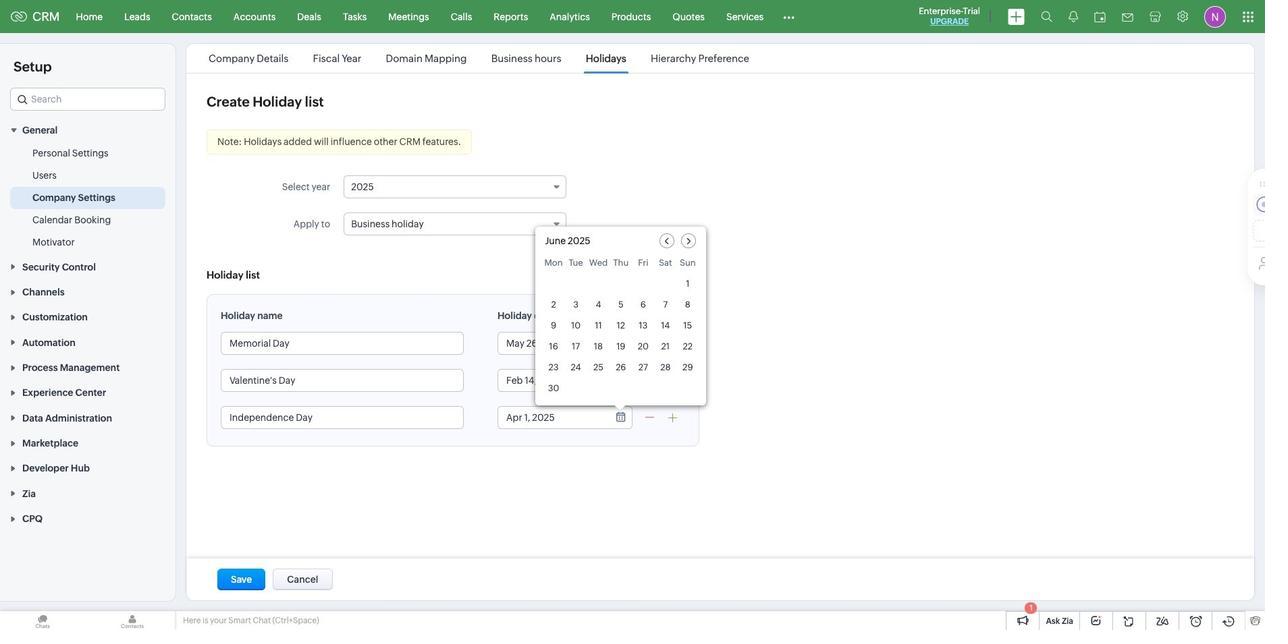 Task type: describe. For each thing, give the bounding box(es) containing it.
monday column header
[[545, 258, 563, 272]]

5 row from the top
[[545, 338, 697, 356]]

search image
[[1041, 11, 1053, 22]]

sunday column header
[[679, 258, 697, 272]]

mails image
[[1122, 13, 1134, 21]]

1 row from the top
[[545, 258, 697, 272]]

thursday column header
[[612, 258, 630, 272]]

saturday column header
[[657, 258, 675, 272]]

MMM d, yyyy text field
[[498, 370, 606, 392]]

tuesday column header
[[567, 258, 585, 272]]

signals image
[[1069, 11, 1078, 22]]

search element
[[1033, 0, 1061, 33]]

chats image
[[0, 612, 85, 631]]

6 row from the top
[[545, 359, 697, 377]]

holiday name text field for mmm d, yyyy text field
[[221, 370, 463, 392]]

Other Modules field
[[775, 6, 804, 27]]

1 cell from the left
[[545, 275, 563, 293]]

create menu element
[[1000, 0, 1033, 33]]

2 cell from the left
[[612, 275, 630, 293]]

2 mmm d, yyyy text field from the top
[[498, 407, 606, 429]]

Search text field
[[11, 88, 165, 110]]



Task type: vqa. For each thing, say whether or not it's contained in the screenshot.
Free
no



Task type: locate. For each thing, give the bounding box(es) containing it.
0 vertical spatial mmm d, yyyy text field
[[498, 333, 606, 355]]

profile element
[[1197, 0, 1234, 33]]

none field search
[[10, 88, 165, 111]]

holiday name text field for 1st mmm d, yyyy text box from the bottom
[[221, 407, 463, 429]]

contacts image
[[90, 612, 175, 631]]

mails element
[[1114, 1, 1142, 32]]

0 vertical spatial holiday name text field
[[221, 333, 463, 355]]

2 row from the top
[[545, 275, 697, 293]]

cell down monday column header
[[545, 275, 563, 293]]

holiday name text field for 1st mmm d, yyyy text box from the top
[[221, 333, 463, 355]]

calendar image
[[1095, 11, 1106, 22]]

mmm d, yyyy text field up mmm d, yyyy text field
[[498, 333, 606, 355]]

mmm d, yyyy text field down mmm d, yyyy text field
[[498, 407, 606, 429]]

2 vertical spatial holiday name text field
[[221, 407, 463, 429]]

Holiday name text field
[[221, 333, 463, 355], [221, 370, 463, 392], [221, 407, 463, 429]]

friday column header
[[634, 258, 653, 272]]

1 vertical spatial mmm d, yyyy text field
[[498, 407, 606, 429]]

region
[[0, 143, 176, 254]]

1 mmm d, yyyy text field from the top
[[498, 333, 606, 355]]

cell down thursday column header
[[612, 275, 630, 293]]

grid
[[535, 255, 707, 406]]

row
[[545, 258, 697, 272], [545, 275, 697, 293], [545, 296, 697, 314], [545, 317, 697, 335], [545, 338, 697, 356], [545, 359, 697, 377]]

profile image
[[1205, 6, 1226, 27]]

3 row from the top
[[545, 296, 697, 314]]

2 holiday name text field from the top
[[221, 370, 463, 392]]

3 holiday name text field from the top
[[221, 407, 463, 429]]

1 horizontal spatial cell
[[612, 275, 630, 293]]

1 holiday name text field from the top
[[221, 333, 463, 355]]

MMM d, yyyy text field
[[498, 333, 606, 355], [498, 407, 606, 429]]

None field
[[10, 88, 165, 111], [344, 176, 567, 199], [344, 213, 567, 236], [344, 176, 567, 199], [344, 213, 567, 236]]

create menu image
[[1008, 8, 1025, 25]]

signals element
[[1061, 0, 1087, 33]]

0 horizontal spatial cell
[[545, 275, 563, 293]]

list
[[197, 44, 762, 73]]

1 vertical spatial holiday name text field
[[221, 370, 463, 392]]

wednesday column header
[[589, 258, 608, 272]]

cell
[[545, 275, 563, 293], [612, 275, 630, 293]]

4 row from the top
[[545, 317, 697, 335]]



